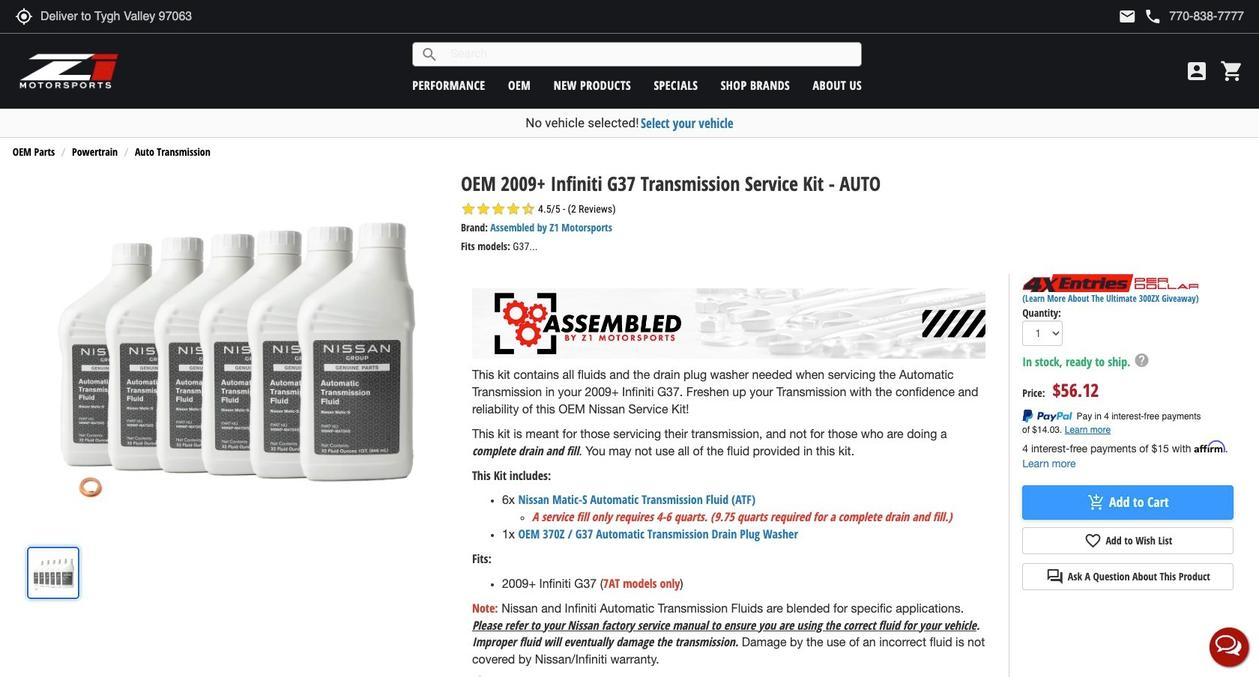 Task type: locate. For each thing, give the bounding box(es) containing it.
Search search field
[[439, 43, 861, 66]]

z1 motorsports logo image
[[19, 52, 120, 90]]



Task type: vqa. For each thing, say whether or not it's contained in the screenshot.
the mail phone
no



